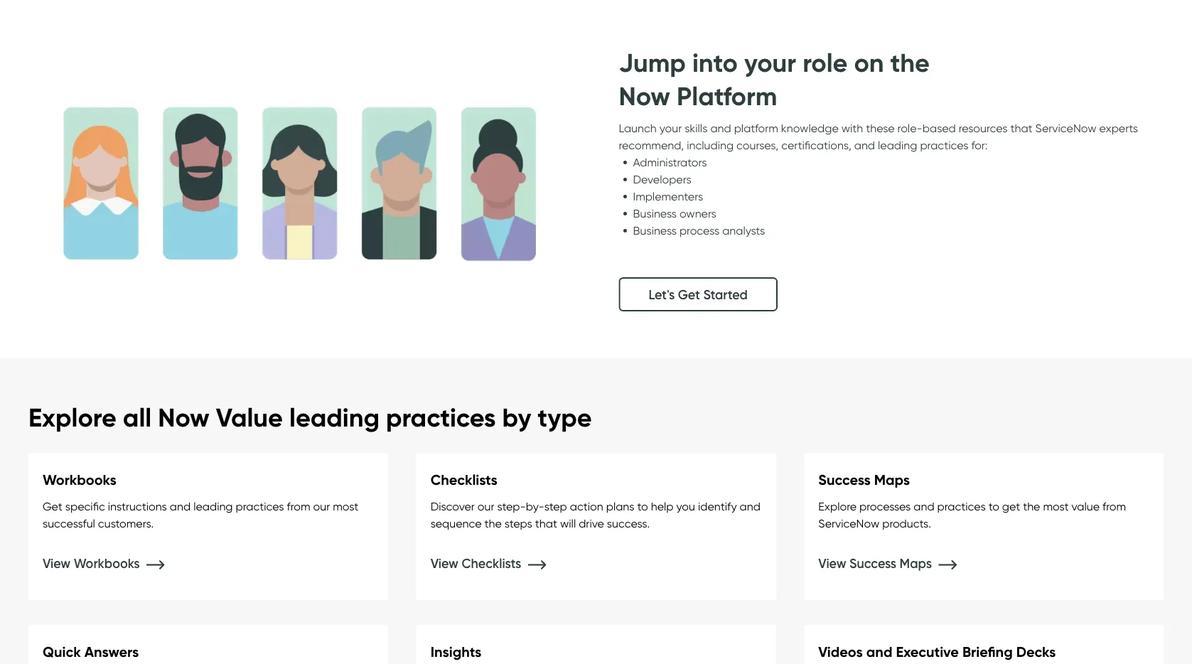 Task type: vqa. For each thing, say whether or not it's contained in the screenshot.
at
no



Task type: describe. For each thing, give the bounding box(es) containing it.
your inside jump into your role on the now platform ​
[[745, 47, 797, 79]]

implementers
[[633, 190, 703, 204]]

view checklists
[[431, 556, 525, 572]]

decks
[[1017, 643, 1056, 661]]

discover
[[431, 500, 475, 514]]

you
[[677, 500, 695, 514]]

quick answers
[[43, 643, 139, 661]]

value
[[216, 402, 283, 433]]

from inside the get specific instructions and leading practices from our most successful customers.
[[287, 500, 310, 514]]

successful
[[43, 517, 95, 531]]

knowledge
[[781, 121, 839, 135]]

videos and executive briefing decks
[[819, 643, 1056, 661]]

insights
[[431, 643, 482, 661]]

into
[[693, 47, 738, 79]]

view success maps
[[819, 556, 935, 572]]

will
[[560, 517, 576, 531]]

with
[[842, 121, 863, 135]]

your inside launch your skills and platform knowledge with these role-based resources that servicenow experts recommend, including courses, certifications, and leading practices for: administrators developers implementers business owners business process analysts
[[660, 121, 682, 135]]

view success maps link
[[819, 556, 978, 572]]

launch your skills and platform knowledge with these role-based resources that servicenow experts recommend, including courses, certifications, and leading practices for: administrators developers implementers business owners business process analysts
[[619, 121, 1139, 238]]

customers.
[[98, 517, 154, 531]]

recommend,
[[619, 138, 684, 152]]

let's get started​ link
[[619, 278, 778, 312]]

courses,
[[737, 138, 779, 152]]

0 horizontal spatial now
[[158, 402, 210, 433]]

that inside 'discover our step-by-step action plans to help you identify and sequence the steps that will drive success.'
[[535, 517, 557, 531]]

1 vertical spatial maps
[[900, 556, 932, 572]]

explore for explore processes and practices to get the most value from servicenow products.
[[819, 500, 857, 514]]

platform
[[734, 121, 779, 135]]

step
[[545, 500, 567, 514]]

products.
[[883, 517, 931, 531]]

success maps
[[819, 471, 910, 489]]

leading for our
[[194, 500, 233, 514]]

view for workbooks
[[43, 556, 71, 572]]

for:
[[972, 138, 988, 152]]

1 horizontal spatial get
[[678, 287, 700, 303]]

our inside 'discover our step-by-step action plans to help you identify and sequence the steps that will drive success.'
[[478, 500, 495, 514]]

value
[[1072, 500, 1100, 514]]

practices inside launch your skills and platform knowledge with these role-based resources that servicenow experts recommend, including courses, certifications, and leading practices for: administrators developers implementers business owners business process analysts
[[920, 138, 969, 152]]

servicenow inside explore processes and practices to get the most value from servicenow products.
[[819, 517, 880, 531]]

0 vertical spatial checklists
[[431, 471, 498, 489]]

get specific instructions and leading practices from our most successful customers.
[[43, 500, 359, 531]]

answers
[[84, 643, 139, 661]]

role-
[[898, 121, 923, 135]]

videos
[[819, 643, 863, 661]]

now inside jump into your role on the now platform ​
[[619, 80, 671, 112]]

resources
[[959, 121, 1008, 135]]

these
[[866, 121, 895, 135]]

to inside 'discover our step-by-step action plans to help you identify and sequence the steps that will drive success.'
[[638, 500, 648, 514]]

most inside the get specific instructions and leading practices from our most successful customers.
[[333, 500, 359, 514]]

sequence
[[431, 517, 482, 531]]

1 business from the top
[[633, 207, 677, 221]]

view workbooks
[[43, 556, 143, 572]]

action
[[570, 500, 604, 514]]

let's
[[649, 287, 675, 303]]

all
[[123, 402, 152, 433]]

from inside explore processes and practices to get the most value from servicenow products.
[[1103, 500, 1126, 514]]

jump
[[619, 47, 686, 79]]

practices inside explore processes and practices to get the most value from servicenow products.
[[938, 500, 986, 514]]

0 vertical spatial maps
[[874, 471, 910, 489]]

to inside explore processes and practices to get the most value from servicenow products.
[[989, 500, 1000, 514]]

by-
[[526, 500, 545, 514]]

1 vertical spatial workbooks
[[74, 556, 140, 572]]

specific
[[65, 500, 105, 514]]

and up including
[[711, 121, 731, 135]]

explore processes and practices to get the most value from servicenow products.
[[819, 500, 1126, 531]]

​
[[784, 80, 784, 112]]



Task type: locate. For each thing, give the bounding box(es) containing it.
0 horizontal spatial the
[[485, 517, 502, 531]]

let's get started​
[[649, 287, 748, 303]]

to left help
[[638, 500, 648, 514]]

certifications,
[[782, 138, 852, 152]]

view checklists link
[[431, 556, 567, 572]]

now
[[619, 80, 671, 112], [158, 402, 210, 433]]

leading inside the get specific instructions and leading practices from our most successful customers.
[[194, 500, 233, 514]]

drive
[[579, 517, 604, 531]]

the right on at right
[[891, 47, 930, 79]]

explore down the success maps
[[819, 500, 857, 514]]

process
[[680, 224, 720, 238]]

servicenow left experts
[[1036, 121, 1097, 135]]

administrators
[[633, 156, 707, 169]]

launch
[[619, 121, 657, 135]]

view for success maps
[[819, 556, 847, 572]]

2 horizontal spatial view
[[819, 556, 847, 572]]

3 view from the left
[[819, 556, 847, 572]]

leading inside launch your skills and platform knowledge with these role-based resources that servicenow experts recommend, including courses, certifications, and leading practices for: administrators developers implementers business owners business process analysts
[[878, 138, 918, 152]]

the inside 'discover our step-by-step action plans to help you identify and sequence the steps that will drive success.'
[[485, 517, 502, 531]]

1 vertical spatial success
[[850, 556, 897, 572]]

1 vertical spatial checklists
[[462, 556, 521, 572]]

most inside explore processes and practices to get the most value from servicenow products.
[[1043, 500, 1069, 514]]

to
[[638, 500, 648, 514], [989, 500, 1000, 514]]

the right get at the bottom right of the page
[[1023, 500, 1041, 514]]

1 horizontal spatial now
[[619, 80, 671, 112]]

discover our step-by-step action plans to help you identify and sequence the steps that will drive success.
[[431, 500, 761, 531]]

processes
[[860, 500, 911, 514]]

2 to from the left
[[989, 500, 1000, 514]]

1 horizontal spatial the
[[891, 47, 930, 79]]

workbooks down customers.
[[74, 556, 140, 572]]

2 from from the left
[[1103, 500, 1126, 514]]

success.
[[607, 517, 650, 531]]

1 vertical spatial explore
[[819, 500, 857, 514]]

servicenow inside launch your skills and platform knowledge with these role-based resources that servicenow experts recommend, including courses, certifications, and leading practices for: administrators developers implementers business owners business process analysts
[[1036, 121, 1097, 135]]

1 horizontal spatial most
[[1043, 500, 1069, 514]]

0 vertical spatial explore
[[28, 402, 117, 433]]

by
[[502, 402, 531, 433]]

the inside explore processes and practices to get the most value from servicenow products.
[[1023, 500, 1041, 514]]

1 vertical spatial get
[[43, 500, 62, 514]]

1 vertical spatial that
[[535, 517, 557, 531]]

help
[[651, 500, 674, 514]]

1 to from the left
[[638, 500, 648, 514]]

based
[[923, 121, 956, 135]]

developers
[[633, 173, 692, 186]]

0 vertical spatial success
[[819, 471, 871, 489]]

the inside jump into your role on the now platform ​
[[891, 47, 930, 79]]

get inside the get specific instructions and leading practices from our most successful customers.
[[43, 500, 62, 514]]

2 business from the top
[[633, 224, 677, 238]]

executive
[[896, 643, 959, 661]]

1 vertical spatial the
[[1023, 500, 1041, 514]]

briefing
[[963, 643, 1013, 661]]

1 view from the left
[[43, 556, 71, 572]]

our inside the get specific instructions and leading practices from our most successful customers.
[[313, 500, 330, 514]]

0 vertical spatial servicenow
[[1036, 121, 1097, 135]]

view for checklists
[[431, 556, 459, 572]]

most
[[333, 500, 359, 514], [1043, 500, 1069, 514]]

0 horizontal spatial your
[[660, 121, 682, 135]]

and right identify
[[740, 500, 761, 514]]

success down products.
[[850, 556, 897, 572]]

0 vertical spatial leading
[[878, 138, 918, 152]]

our
[[313, 500, 330, 514], [478, 500, 495, 514]]

role
[[803, 47, 848, 79]]

and right videos
[[867, 643, 893, 661]]

2 horizontal spatial the
[[1023, 500, 1041, 514]]

success up the processes
[[819, 471, 871, 489]]

0 vertical spatial get
[[678, 287, 700, 303]]

view
[[43, 556, 71, 572], [431, 556, 459, 572], [819, 556, 847, 572]]

0 vertical spatial now
[[619, 80, 671, 112]]

from
[[287, 500, 310, 514], [1103, 500, 1126, 514]]

checklists down steps
[[462, 556, 521, 572]]

1 horizontal spatial our
[[478, 500, 495, 514]]

get up successful
[[43, 500, 62, 514]]

that down step
[[535, 517, 557, 531]]

1 vertical spatial business
[[633, 224, 677, 238]]

0 horizontal spatial leading
[[194, 500, 233, 514]]

your
[[745, 47, 797, 79], [660, 121, 682, 135]]

2 horizontal spatial leading
[[878, 138, 918, 152]]

explore left all
[[28, 402, 117, 433]]

steps
[[505, 517, 533, 531]]

and inside the get specific instructions and leading practices from our most successful customers.
[[170, 500, 191, 514]]

0 vertical spatial that
[[1011, 121, 1033, 135]]

0 horizontal spatial explore
[[28, 402, 117, 433]]

experts
[[1100, 121, 1139, 135]]

explore for explore all now value leading practices by type
[[28, 402, 117, 433]]

get
[[678, 287, 700, 303], [43, 500, 62, 514]]

and inside explore processes and practices to get the most value from servicenow products.
[[914, 500, 935, 514]]

step-
[[497, 500, 526, 514]]

0 horizontal spatial view
[[43, 556, 71, 572]]

explore
[[28, 402, 117, 433], [819, 500, 857, 514]]

1 horizontal spatial view
[[431, 556, 459, 572]]

that
[[1011, 121, 1033, 135], [535, 517, 557, 531]]

and up products.
[[914, 500, 935, 514]]

2 vertical spatial the
[[485, 517, 502, 531]]

0 vertical spatial business
[[633, 207, 677, 221]]

business
[[633, 207, 677, 221], [633, 224, 677, 238]]

2 vertical spatial leading
[[194, 500, 233, 514]]

now up launch
[[619, 80, 671, 112]]

practices inside the get specific instructions and leading practices from our most successful customers.
[[236, 500, 284, 514]]

the
[[891, 47, 930, 79], [1023, 500, 1041, 514], [485, 517, 502, 531]]

your left skills
[[660, 121, 682, 135]]

0 horizontal spatial from
[[287, 500, 310, 514]]

0 vertical spatial workbooks
[[43, 471, 116, 489]]

1 horizontal spatial to
[[989, 500, 1000, 514]]

servicenow down the processes
[[819, 517, 880, 531]]

jump into your role on the now platform ​
[[619, 47, 930, 112]]

1 vertical spatial your
[[660, 121, 682, 135]]

plans
[[606, 500, 635, 514]]

1 our from the left
[[313, 500, 330, 514]]

0 horizontal spatial most
[[333, 500, 359, 514]]

to left get at the bottom right of the page
[[989, 500, 1000, 514]]

1 vertical spatial servicenow
[[819, 517, 880, 531]]

explore all now value leading practices by type
[[28, 402, 592, 433]]

and inside 'discover our step-by-step action plans to help you identify and sequence the steps that will drive success.'
[[740, 500, 761, 514]]

2 view from the left
[[431, 556, 459, 572]]

the down step-
[[485, 517, 502, 531]]

workbooks
[[43, 471, 116, 489], [74, 556, 140, 572]]

2 most from the left
[[1043, 500, 1069, 514]]

and right instructions
[[170, 500, 191, 514]]

your up ​
[[745, 47, 797, 79]]

type
[[538, 402, 592, 433]]

identify
[[698, 500, 737, 514]]

quick
[[43, 643, 81, 661]]

0 horizontal spatial to
[[638, 500, 648, 514]]

on
[[854, 47, 884, 79]]

1 horizontal spatial servicenow
[[1036, 121, 1097, 135]]

owners
[[680, 207, 717, 221]]

servicenow
[[1036, 121, 1097, 135], [819, 517, 880, 531]]

explore inside explore processes and practices to get the most value from servicenow products.
[[819, 500, 857, 514]]

0 horizontal spatial that
[[535, 517, 557, 531]]

get right let's
[[678, 287, 700, 303]]

workbooks up the specific
[[43, 471, 116, 489]]

1 most from the left
[[333, 500, 359, 514]]

practices
[[920, 138, 969, 152], [386, 402, 496, 433], [236, 500, 284, 514], [938, 500, 986, 514]]

1 vertical spatial now
[[158, 402, 210, 433]]

leading
[[878, 138, 918, 152], [289, 402, 380, 433], [194, 500, 233, 514]]

instructions
[[108, 500, 167, 514]]

checklists
[[431, 471, 498, 489], [462, 556, 521, 572]]

including
[[687, 138, 734, 152]]

2 our from the left
[[478, 500, 495, 514]]

0 horizontal spatial servicenow
[[819, 517, 880, 531]]

platform
[[677, 80, 778, 112]]

1 horizontal spatial explore
[[819, 500, 857, 514]]

0 horizontal spatial our
[[313, 500, 330, 514]]

analysts
[[723, 224, 765, 238]]

0 horizontal spatial get
[[43, 500, 62, 514]]

1 horizontal spatial your
[[745, 47, 797, 79]]

get
[[1003, 500, 1021, 514]]

1 from from the left
[[287, 500, 310, 514]]

0 vertical spatial the
[[891, 47, 930, 79]]

1 horizontal spatial leading
[[289, 402, 380, 433]]

1 vertical spatial leading
[[289, 402, 380, 433]]

maps up the processes
[[874, 471, 910, 489]]

skills
[[685, 121, 708, 135]]

0 vertical spatial your
[[745, 47, 797, 79]]

that right resources
[[1011, 121, 1033, 135]]

started​
[[704, 287, 748, 303]]

1 horizontal spatial from
[[1103, 500, 1126, 514]]

that inside launch your skills and platform knowledge with these role-based resources that servicenow experts recommend, including courses, certifications, and leading practices for: administrators developers implementers business owners business process analysts
[[1011, 121, 1033, 135]]

and
[[711, 121, 731, 135], [855, 138, 875, 152], [170, 500, 191, 514], [740, 500, 761, 514], [914, 500, 935, 514], [867, 643, 893, 661]]

maps
[[874, 471, 910, 489], [900, 556, 932, 572]]

leading for type
[[289, 402, 380, 433]]

maps down products.
[[900, 556, 932, 572]]

view workbooks link
[[43, 556, 186, 572]]

checklists up discover
[[431, 471, 498, 489]]

success
[[819, 471, 871, 489], [850, 556, 897, 572]]

now right all
[[158, 402, 210, 433]]

and down with
[[855, 138, 875, 152]]

1 horizontal spatial that
[[1011, 121, 1033, 135]]



